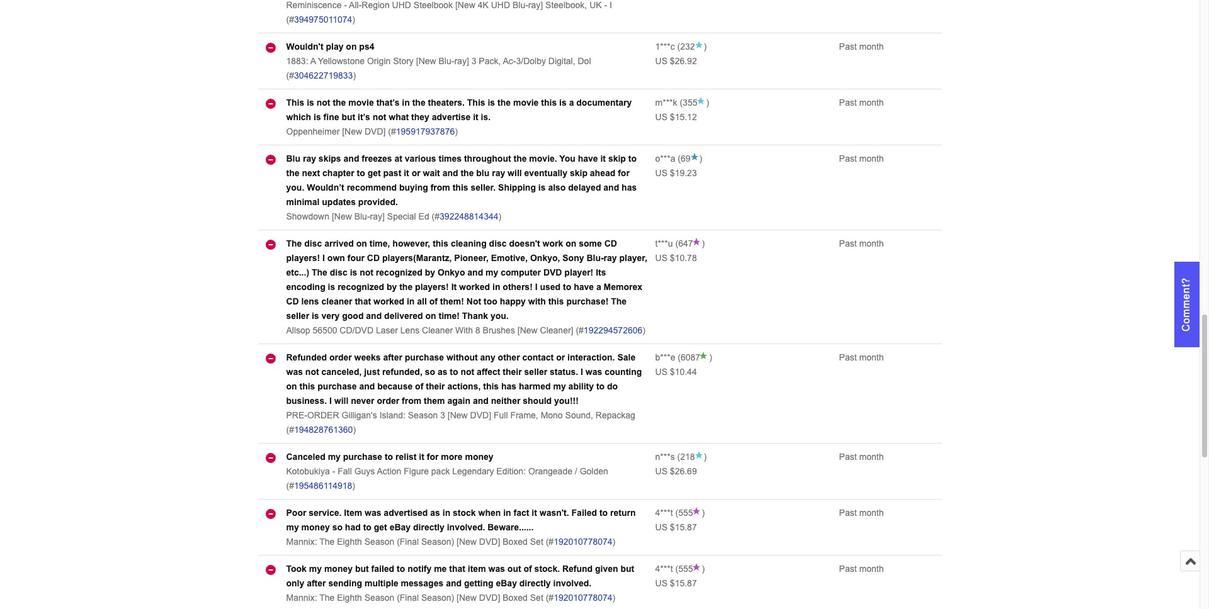 Task type: vqa. For each thing, say whether or not it's contained in the screenshot.


Task type: describe. For each thing, give the bounding box(es) containing it.
encoding
[[286, 282, 325, 292]]

pre-order gilligan's island: season 3 [new dvd] full frame, mono sound, repackag (#
[[286, 411, 635, 435]]

all
[[417, 297, 427, 307]]

i left "own" at top
[[322, 253, 325, 263]]

past month element for this is not the movie that's in the theaters. this is the movie this is a documentary which is fine but it's not what they advertise it is.
[[839, 98, 884, 108]]

region
[[362, 0, 390, 10]]

i up order
[[329, 396, 332, 406]]

2 movie from the left
[[513, 98, 539, 108]]

and down ahead
[[604, 183, 619, 193]]

on left ps4
[[346, 42, 357, 52]]

1***c
[[655, 42, 675, 52]]

more
[[441, 452, 463, 462]]

not up actions,
[[461, 367, 474, 377]]

refund
[[562, 564, 593, 574]]

sending
[[328, 579, 362, 589]]

us for wouldn't play on ps4
[[655, 56, 668, 66]]

us for the disc arrived on time, however, this cleaning disc doesn't work on some cd players! i own four cd players(marantz, pioneer, emotive, onkyo, sony blu-ray player, etc...) the disc is not recognized by onkyo and my computer dvd player! its encoding is recognized by the players! it worked in others!  i used to have a memorex cd lens cleaner that worked in all of them!  not too happy with this purchase! the seller is very good and delivered on time! thank you.
[[655, 253, 668, 263]]

of inside refunded order weeks after purchase without any other contact or interaction. sale was not canceled, just refunded, so as to not affect their seller status. i was counting on this purchase and because of their actions, this has harmed my ability to do business. i will never order from them again and neither should you!!!
[[415, 382, 423, 392]]

my inside refunded order weeks after purchase without any other contact or interaction. sale was not canceled, just refunded, so as to not affect their seller status. i was counting on this purchase and because of their actions, this has harmed my ability to do business. i will never order from them again and neither should you!!!
[[553, 382, 566, 392]]

blu
[[476, 168, 490, 178]]

set inside poor service. item was advertised as in stock when in fact it wasn't. failed to return my money so had to get ebay directly involved. beware...... mannix: the eighth season (final season) [new dvd] boxed set (# 192010778074 )
[[530, 537, 543, 547]]

blu- inside 'reminiscence - all-region uhd steelbook [new 4k uhd blu-ray] steelbook, uk - i (#'
[[513, 0, 528, 10]]

the up fine at left
[[333, 98, 346, 108]]

again
[[447, 396, 470, 406]]

dvd] inside pre-order gilligan's island: season 3 [new dvd] full frame, mono sound, repackag (#
[[470, 411, 491, 421]]

1 this from the left
[[286, 98, 304, 108]]

oppenheimer
[[286, 127, 340, 137]]

0 horizontal spatial players!
[[286, 253, 320, 263]]

is.
[[481, 112, 491, 122]]

- for kotobukiya - fall guys action figure pack legendary edition: orangeade / golden (#
[[332, 467, 335, 477]]

to left return
[[599, 508, 608, 518]]

poor
[[286, 508, 306, 518]]

season inside pre-order gilligan's island: season 3 [new dvd] full frame, mono sound, repackag (#
[[408, 411, 438, 421]]

canceled my purchase to relist it for more money
[[286, 452, 493, 462]]

in up too
[[492, 282, 500, 292]]

1 horizontal spatial skip
[[608, 154, 626, 164]]

to inside the disc arrived on time, however, this cleaning disc doesn't work on some cd players! i own four cd players(marantz, pioneer, emotive, onkyo, sony blu-ray player, etc...) the disc is not recognized by onkyo and my computer dvd player! its encoding is recognized by the players! it worked in others!  i used to have a memorex cd lens cleaner that worked in all of them!  not too happy with this purchase! the seller is very good and delivered on time! thank you. allsop 56500 cd/dvd laser lens cleaner with 8 brushes [new cleaner] (# 192294572606 )
[[563, 282, 571, 292]]

555 for took my money but failed to notify me that item was out of stock. refund given but only after sending multiple messages and getting ebay directly involved.
[[678, 564, 693, 574]]

and up laser on the left
[[366, 311, 382, 321]]

month for blu ray skips and freezes at various times throughout the movie.  you have it skip to the next chapter to get past it or wait and the blu ray will eventually skip ahead for you. wouldn't recommend buying from this seller. shipping is also delayed and has minimal updates provided.
[[859, 154, 884, 164]]

ahead
[[590, 168, 615, 178]]

192294572606 link
[[584, 326, 643, 336]]

after inside refunded order weeks after purchase without any other contact or interaction. sale was not canceled, just refunded, so as to not affect their seller status. i was counting on this purchase and because of their actions, this has harmed my ability to do business. i will never order from them again and neither should you!!!
[[383, 353, 402, 363]]

1 vertical spatial their
[[426, 382, 445, 392]]

involved. inside took my money but failed to notify me that item was out of stock. refund given but only after sending multiple messages and getting ebay directly involved. mannix: the eighth season (final season) [new dvd] boxed set (# 192010778074 )
[[553, 579, 591, 589]]

to left do
[[596, 382, 605, 392]]

ray inside the disc arrived on time, however, this cleaning disc doesn't work on some cd players! i own four cd players(marantz, pioneer, emotive, onkyo, sony blu-ray player, etc...) the disc is not recognized by onkyo and my computer dvd player! its encoding is recognized by the players! it worked in others!  i used to have a memorex cd lens cleaner that worked in all of them!  not too happy with this purchase! the seller is very good and delivered on time! thank you. allsop 56500 cd/dvd laser lens cleaner with 8 brushes [new cleaner] (# 192294572606 )
[[604, 253, 617, 263]]

cleaner
[[422, 326, 453, 336]]

play
[[326, 42, 344, 52]]

2 vertical spatial purchase
[[343, 452, 382, 462]]

this up players(marantz,
[[433, 239, 448, 249]]

lens
[[400, 326, 420, 336]]

ability
[[568, 382, 594, 392]]

304622719833 )
[[294, 71, 356, 81]]

ray] inside the blu ray skips and freezes at various times throughout the movie.  you have it skip to the next chapter to get past it or wait and the blu ray will eventually skip ahead for you. wouldn't recommend buying from this seller. shipping is also delayed and has minimal updates provided. showdown [new blu-ray] special ed (# 392248814344 )
[[370, 212, 385, 222]]

was inside took my money but failed to notify me that item was out of stock. refund given but only after sending multiple messages and getting ebay directly involved. mannix: the eighth season (final season) [new dvd] boxed set (# 192010778074 )
[[488, 564, 505, 574]]

to down without
[[450, 367, 458, 377]]

emotive,
[[491, 253, 528, 263]]

is down four
[[350, 268, 357, 278]]

on up four
[[356, 239, 367, 249]]

canceled,
[[321, 367, 362, 377]]

$10.44
[[670, 367, 697, 377]]

us $15.12
[[655, 112, 697, 122]]

neither
[[491, 396, 520, 406]]

own
[[327, 253, 345, 263]]

on up cleaner
[[425, 311, 436, 321]]

steelbook,
[[545, 0, 587, 10]]

it up figure
[[419, 452, 424, 462]]

gilligan's
[[342, 411, 377, 421]]

ps4
[[359, 42, 374, 52]]

feedback left by buyer. element for canceled my purchase to relist it for more money
[[655, 452, 675, 462]]

that's
[[376, 98, 400, 108]]

355
[[683, 98, 697, 108]]

us $26.92
[[655, 56, 697, 66]]

but inside this is not the movie that's in the theaters. this is the movie this is a documentary which is fine but it's not what they advertise it is. oppenheimer [new dvd] (# 195917937876 )
[[342, 112, 355, 122]]

is left fine at left
[[314, 112, 321, 122]]

feedback left by buyer. element for this is not the movie that's in the theaters. this is the movie this is a documentary which is fine but it's not what they advertise it is.
[[655, 98, 677, 108]]

195486114918 link
[[294, 481, 352, 491]]

cleaner]
[[540, 326, 573, 336]]

the down memorex
[[611, 297, 627, 307]]

0 horizontal spatial disc
[[304, 239, 322, 249]]

shipping
[[498, 183, 536, 193]]

my up fall
[[328, 452, 341, 462]]

just
[[364, 367, 380, 377]]

blu- inside 1883: a yellowstone origin story [new blu-ray] 3 pack, ac-3/dolby digital, dol (#
[[439, 56, 454, 66]]

month for canceled my purchase to relist it for more money
[[859, 452, 884, 462]]

the inside the disc arrived on time, however, this cleaning disc doesn't work on some cd players! i own four cd players(marantz, pioneer, emotive, onkyo, sony blu-ray player, etc...) the disc is not recognized by onkyo and my computer dvd player! its encoding is recognized by the players! it worked in others!  i used to have a memorex cd lens cleaner that worked in all of them!  not too happy with this purchase! the seller is very good and delivered on time! thank you. allsop 56500 cd/dvd laser lens cleaner with 8 brushes [new cleaner] (# 192294572606 )
[[399, 282, 413, 292]]

not right it's
[[373, 112, 386, 122]]

the left movie.
[[514, 154, 527, 164]]

a
[[310, 56, 316, 66]]

feedback left by buyer. element for took my money but failed to notify me that item was out of stock. refund given but only after sending multiple messages and getting ebay directly involved.
[[655, 564, 673, 574]]

or inside refunded order weeks after purchase without any other contact or interaction. sale was not canceled, just refunded, so as to not affect their seller status. i was counting on this purchase and because of their actions, this has harmed my ability to do business. i will never order from them again and neither should you!!!
[[556, 353, 565, 363]]

laser
[[376, 326, 398, 336]]

players(marantz,
[[382, 253, 452, 263]]

and down times
[[442, 168, 458, 178]]

do
[[607, 382, 618, 392]]

1 vertical spatial players!
[[415, 282, 449, 292]]

very
[[322, 311, 340, 321]]

the inside poor service. item was advertised as in stock when in fact it wasn't. failed to return my money so had to get ebay directly involved. beware...... mannix: the eighth season (final season) [new dvd] boxed set (# 192010778074 )
[[319, 537, 335, 547]]

seller inside the disc arrived on time, however, this cleaning disc doesn't work on some cd players! i own four cd players(marantz, pioneer, emotive, onkyo, sony blu-ray player, etc...) the disc is not recognized by onkyo and my computer dvd player! its encoding is recognized by the players! it worked in others!  i used to have a memorex cd lens cleaner that worked in all of them!  not too happy with this purchase! the seller is very good and delivered on time! thank you. allsop 56500 cd/dvd laser lens cleaner with 8 brushes [new cleaner] (# 192294572606 )
[[286, 311, 309, 321]]

0 vertical spatial recognized
[[376, 268, 422, 278]]

will inside the blu ray skips and freezes at various times throughout the movie.  you have it skip to the next chapter to get past it or wait and the blu ray will eventually skip ahead for you. wouldn't recommend buying from this seller. shipping is also delayed and has minimal updates provided. showdown [new blu-ray] special ed (# 392248814344 )
[[508, 168, 522, 178]]

uk
[[590, 0, 602, 10]]

the left blu
[[461, 168, 474, 178]]

0 vertical spatial ray
[[303, 154, 316, 164]]

weeks
[[354, 353, 381, 363]]

frame,
[[510, 411, 538, 421]]

i inside 'reminiscence - all-region uhd steelbook [new 4k uhd blu-ray] steelbook, uk - i (#'
[[610, 0, 612, 10]]

this down affect
[[483, 382, 499, 392]]

the down 'ac-'
[[498, 98, 511, 108]]

has inside the blu ray skips and freezes at various times throughout the movie.  you have it skip to the next chapter to get past it or wait and the blu ray will eventually skip ahead for you. wouldn't recommend buying from this seller. shipping is also delayed and has minimal updates provided. showdown [new blu-ray] special ed (# 392248814344 )
[[622, 183, 637, 193]]

not up fine at left
[[317, 98, 330, 108]]

month for this is not the movie that's in the theaters. this is the movie this is a documentary which is fine but it's not what they advertise it is.
[[859, 98, 884, 108]]

192010778074 link for to
[[554, 537, 612, 547]]

1 horizontal spatial cd
[[367, 253, 380, 263]]

past month element for wouldn't play on ps4
[[839, 42, 884, 52]]

times
[[439, 154, 462, 164]]

month for refunded order weeks after purchase without any other contact or interaction. sale was not canceled, just refunded, so as to not affect their seller status. i was counting on this purchase and because of their actions, this has harmed my ability to do business. i will never order from them again and neither should you!!!
[[859, 353, 884, 363]]

thank
[[462, 311, 488, 321]]

mannix: inside poor service. item was advertised as in stock when in fact it wasn't. failed to return my money so had to get ebay directly involved. beware...... mannix: the eighth season (final season) [new dvd] boxed set (# 192010778074 )
[[286, 537, 317, 547]]

i up "ability"
[[581, 367, 583, 377]]

1 horizontal spatial disc
[[330, 268, 347, 278]]

them!
[[440, 297, 464, 307]]

past for canceled my purchase to relist it for more money
[[839, 452, 857, 462]]

get inside the blu ray skips and freezes at various times throughout the movie.  you have it skip to the next chapter to get past it or wait and the blu ray will eventually skip ahead for you. wouldn't recommend buying from this seller. shipping is also delayed and has minimal updates provided. showdown [new blu-ray] special ed (# 392248814344 )
[[368, 168, 381, 178]]

month for wouldn't play on ps4
[[859, 42, 884, 52]]

( for this is not the movie that's in the theaters. this is the movie this is a documentary which is fine but it's not what they advertise it is.
[[680, 98, 683, 108]]

past month element for poor service. item was advertised as in stock when in fact it wasn't. failed to return my money so had to get ebay directly involved. beware......
[[839, 508, 884, 518]]

refunded,
[[382, 367, 422, 377]]

not down refunded
[[305, 367, 319, 377]]

past month for this is not the movie that's in the theaters. this is the movie this is a documentary which is fine but it's not what they advertise it is.
[[839, 98, 884, 108]]

in left stock
[[443, 508, 450, 518]]

not
[[467, 297, 481, 307]]

(# inside this is not the movie that's in the theaters. this is the movie this is a documentary which is fine but it's not what they advertise it is. oppenheimer [new dvd] (# 195917937876 )
[[388, 127, 396, 137]]

2 horizontal spatial disc
[[489, 239, 507, 249]]

provided.
[[358, 197, 398, 207]]

3 inside pre-order gilligan's island: season 3 [new dvd] full frame, mono sound, repackag (#
[[440, 411, 445, 421]]

and right again
[[473, 396, 489, 406]]

ray] inside 'reminiscence - all-region uhd steelbook [new 4k uhd blu-ray] steelbook, uk - i (#'
[[528, 0, 543, 10]]

and up 'chapter'
[[344, 154, 359, 164]]

1 vertical spatial recognized
[[338, 282, 384, 292]]

us for poor service. item was advertised as in stock when in fact it wasn't. failed to return my money so had to get ebay directly involved. beware......
[[655, 523, 668, 533]]

ebay inside poor service. item was advertised as in stock when in fact it wasn't. failed to return my money so had to get ebay directly involved. beware...... mannix: the eighth season (final season) [new dvd] boxed set (# 192010778074 )
[[390, 523, 411, 533]]

pre-
[[286, 411, 307, 421]]

affect
[[477, 367, 500, 377]]

harmed
[[519, 382, 551, 392]]

of inside the disc arrived on time, however, this cleaning disc doesn't work on some cd players! i own four cd players(marantz, pioneer, emotive, onkyo, sony blu-ray player, etc...) the disc is not recognized by onkyo and my computer dvd player! its encoding is recognized by the players! it worked in others!  i used to have a memorex cd lens cleaner that worked in all of them!  not too happy with this purchase! the seller is very good and delivered on time! thank you. allsop 56500 cd/dvd laser lens cleaner with 8 brushes [new cleaner] (# 192294572606 )
[[429, 297, 438, 307]]

my inside took my money but failed to notify me that item was out of stock. refund given but only after sending multiple messages and getting ebay directly involved. mannix: the eighth season (final season) [new dvd] boxed set (# 192010778074 )
[[309, 564, 322, 574]]

(# inside the blu ray skips and freezes at various times throughout the movie.  you have it skip to the next chapter to get past it or wait and the blu ray will eventually skip ahead for you. wouldn't recommend buying from this seller. shipping is also delayed and has minimal updates provided. showdown [new blu-ray] special ed (# 392248814344 )
[[432, 212, 440, 222]]

[new inside the disc arrived on time, however, this cleaning disc doesn't work on some cd players! i own four cd players(marantz, pioneer, emotive, onkyo, sony blu-ray player, etc...) the disc is not recognized by onkyo and my computer dvd player! its encoding is recognized by the players! it worked in others!  i used to have a memorex cd lens cleaner that worked in all of them!  not too happy with this purchase! the seller is very good and delivered on time! thank you. allsop 56500 cd/dvd laser lens cleaner with 8 brushes [new cleaner] (# 192294572606 )
[[518, 326, 538, 336]]

it
[[451, 282, 457, 292]]

never
[[351, 396, 374, 406]]

to up action
[[385, 452, 393, 462]]

and up never
[[359, 382, 375, 392]]

the up "etc...)"
[[286, 239, 302, 249]]

for inside the blu ray skips and freezes at various times throughout the movie.  you have it skip to the next chapter to get past it or wait and the blu ray will eventually skip ahead for you. wouldn't recommend buying from this seller. shipping is also delayed and has minimal updates provided. showdown [new blu-ray] special ed (# 392248814344 )
[[618, 168, 630, 178]]

canceled
[[286, 452, 325, 462]]

this down used
[[548, 297, 564, 307]]

195486114918
[[294, 481, 352, 491]]

is up is.
[[488, 98, 495, 108]]

is up "which"
[[307, 98, 314, 108]]

i left used
[[535, 282, 538, 292]]

this inside the blu ray skips and freezes at various times throughout the movie.  you have it skip to the next chapter to get past it or wait and the blu ray will eventually skip ahead for you. wouldn't recommend buying from this seller. shipping is also delayed and has minimal updates provided. showdown [new blu-ray] special ed (# 392248814344 )
[[453, 183, 468, 193]]

wouldn't play on ps4 element
[[286, 42, 374, 52]]

past month for blu ray skips and freezes at various times throughout the movie.  you have it skip to the next chapter to get past it or wait and the blu ray will eventually skip ahead for you. wouldn't recommend buying from this seller. shipping is also delayed and has minimal updates provided.
[[839, 154, 884, 164]]

is left documentary
[[559, 98, 567, 108]]

brushes
[[483, 326, 515, 336]]

1 vertical spatial skip
[[570, 168, 588, 178]]

month for the disc arrived on time, however, this cleaning disc doesn't work on some cd players! i own four cd players(marantz, pioneer, emotive, onkyo, sony blu-ray player, etc...) the disc is not recognized by onkyo and my computer dvd player! its encoding is recognized by the players! it worked in others!  i used to have a memorex cd lens cleaner that worked in all of them!  not too happy with this purchase! the seller is very good and delivered on time! thank you.
[[859, 239, 884, 249]]

( 69
[[675, 154, 691, 164]]

past month for canceled my purchase to relist it for more money
[[839, 452, 884, 462]]

documentary
[[576, 98, 632, 108]]

1 vertical spatial purchase
[[318, 382, 357, 392]]

they
[[411, 112, 429, 122]]

1 vertical spatial for
[[427, 452, 439, 462]]

seller inside refunded order weeks after purchase without any other contact or interaction. sale was not canceled, just refunded, so as to not affect their seller status. i was counting on this purchase and because of their actions, this has harmed my ability to do business. i will never order from them again and neither should you!!!
[[524, 367, 547, 377]]

$26.92
[[670, 56, 697, 66]]

this up business.
[[299, 382, 315, 392]]

so inside poor service. item was advertised as in stock when in fact it wasn't. failed to return my money so had to get ebay directly involved. beware...... mannix: the eighth season (final season) [new dvd] boxed set (# 192010778074 )
[[332, 523, 343, 533]]

) inside poor service. item was advertised as in stock when in fact it wasn't. failed to return my money so had to get ebay directly involved. beware...... mannix: the eighth season (final season) [new dvd] boxed set (# 192010778074 )
[[612, 537, 615, 547]]

[new inside this is not the movie that's in the theaters. this is the movie this is a documentary which is fine but it's not what they advertise it is. oppenheimer [new dvd] (# 195917937876 )
[[342, 127, 362, 137]]

it inside this is not the movie that's in the theaters. this is the movie this is a documentary which is fine but it's not what they advertise it is. oppenheimer [new dvd] (# 195917937876 )
[[473, 112, 478, 122]]

season) inside took my money but failed to notify me that item was out of stock. refund given but only after sending multiple messages and getting ebay directly involved. mannix: the eighth season (final season) [new dvd] boxed set (# 192010778074 )
[[421, 593, 454, 603]]

dvd] inside poor service. item was advertised as in stock when in fact it wasn't. failed to return my money so had to get ebay directly involved. beware...... mannix: the eighth season (final season) [new dvd] boxed set (# 192010778074 )
[[479, 537, 500, 547]]

a inside this is not the movie that's in the theaters. this is the movie this is a documentary which is fine but it's not what they advertise it is. oppenheimer [new dvd] (# 195917937876 )
[[569, 98, 574, 108]]

the up encoding
[[312, 268, 327, 278]]

movie.
[[529, 154, 557, 164]]

6087
[[681, 353, 700, 363]]

194828761360 )
[[294, 425, 356, 435]]

2 horizontal spatial -
[[604, 0, 607, 10]]

(# inside took my money but failed to notify me that item was out of stock. refund given but only after sending multiple messages and getting ebay directly involved. mannix: the eighth season (final season) [new dvd] boxed set (# 192010778074 )
[[546, 593, 554, 603]]

dvd] inside took my money but failed to notify me that item was out of stock. refund given but only after sending multiple messages and getting ebay directly involved. mannix: the eighth season (final season) [new dvd] boxed set (# 192010778074 )
[[479, 593, 500, 603]]

cleaning
[[451, 239, 487, 249]]

and down "pioneer,"
[[467, 268, 483, 278]]

season) inside poor service. item was advertised as in stock when in fact it wasn't. failed to return my money so had to get ebay directly involved. beware...... mannix: the eighth season (final season) [new dvd] boxed set (# 192010778074 )
[[421, 537, 454, 547]]

past for wouldn't play on ps4
[[839, 42, 857, 52]]

0 vertical spatial by
[[425, 268, 435, 278]]

however,
[[393, 239, 430, 249]]

month for poor service. item was advertised as in stock when in fact it wasn't. failed to return my money so had to get ebay directly involved. beware......
[[859, 508, 884, 518]]

ebay inside took my money but failed to notify me that item was out of stock. refund given but only after sending multiple messages and getting ebay directly involved. mannix: the eighth season (final season) [new dvd] boxed set (# 192010778074 )
[[496, 579, 517, 589]]

theaters.
[[428, 98, 465, 108]]

is left very
[[312, 311, 319, 321]]

this is not the movie that's in the theaters. this is the movie this is a documentary which is fine but it's not what they advertise it is. oppenheimer [new dvd] (# 195917937876 )
[[286, 98, 632, 137]]

( for poor service. item was advertised as in stock when in fact it wasn't. failed to return my money so had to get ebay directly involved. beware......
[[675, 508, 678, 518]]

full
[[494, 411, 508, 421]]

refunded
[[286, 353, 327, 363]]

order
[[307, 411, 339, 421]]

$15.87 for took my money but failed to notify me that item was out of stock. refund given but only after sending multiple messages and getting ebay directly involved.
[[670, 579, 697, 589]]

dvd] inside this is not the movie that's in the theaters. this is the movie this is a documentary which is fine but it's not what they advertise it is. oppenheimer [new dvd] (# 195917937876 )
[[365, 127, 386, 137]]

on up the sony
[[566, 239, 576, 249]]

( 555 for took my money but failed to notify me that item was out of stock. refund given but only after sending multiple messages and getting ebay directly involved.
[[673, 564, 693, 574]]

) inside this is not the movie that's in the theaters. this is the movie this is a documentary which is fine but it's not what they advertise it is. oppenheimer [new dvd] (# 195917937876 )
[[455, 127, 458, 137]]

service.
[[309, 508, 342, 518]]

story
[[393, 56, 414, 66]]

is inside the blu ray skips and freezes at various times throughout the movie.  you have it skip to the next chapter to get past it or wait and the blu ray will eventually skip ahead for you. wouldn't recommend buying from this seller. shipping is also delayed and has minimal updates provided. showdown [new blu-ray] special ed (# 392248814344 )
[[538, 183, 546, 193]]

to inside took my money but failed to notify me that item was out of stock. refund given but only after sending multiple messages and getting ebay directly involved. mannix: the eighth season (final season) [new dvd] boxed set (# 192010778074 )
[[397, 564, 405, 574]]

have inside the disc arrived on time, however, this cleaning disc doesn't work on some cd players! i own four cd players(marantz, pioneer, emotive, onkyo, sony blu-ray player, etc...) the disc is not recognized by onkyo and my computer dvd player! its encoding is recognized by the players! it worked in others!  i used to have a memorex cd lens cleaner that worked in all of them!  not too happy with this purchase! the seller is very good and delivered on time! thank you. allsop 56500 cd/dvd laser lens cleaner with 8 brushes [new cleaner] (# 192294572606 )
[[574, 282, 594, 292]]

(# inside the disc arrived on time, however, this cleaning disc doesn't work on some cd players! i own four cd players(marantz, pioneer, emotive, onkyo, sony blu-ray player, etc...) the disc is not recognized by onkyo and my computer dvd player! its encoding is recognized by the players! it worked in others!  i used to have a memorex cd lens cleaner that worked in all of them!  not too happy with this purchase! the seller is very good and delivered on time! thank you. allsop 56500 cd/dvd laser lens cleaner with 8 brushes [new cleaner] (# 192294572606 )
[[576, 326, 584, 336]]

1 horizontal spatial their
[[503, 367, 522, 377]]

in left fact
[[503, 508, 511, 518]]

used
[[540, 282, 561, 292]]

2 uhd from the left
[[491, 0, 510, 10]]

( 232
[[675, 42, 695, 52]]

ray] inside 1883: a yellowstone origin story [new blu-ray] 3 pack, ac-3/dolby digital, dol (#
[[454, 56, 469, 66]]

(# inside 1883: a yellowstone origin story [new blu-ray] 3 pack, ac-3/dolby digital, dol (#
[[286, 71, 294, 81]]

action
[[377, 467, 401, 477]]

reminiscence
[[286, 0, 342, 10]]

was down refunded
[[286, 367, 303, 377]]

blu
[[286, 154, 300, 164]]

from inside the blu ray skips and freezes at various times throughout the movie.  you have it skip to the next chapter to get past it or wait and the blu ray will eventually skip ahead for you. wouldn't recommend buying from this seller. shipping is also delayed and has minimal updates provided. showdown [new blu-ray] special ed (# 392248814344 )
[[431, 183, 450, 193]]

money inside took my money but failed to notify me that item was out of stock. refund given but only after sending multiple messages and getting ebay directly involved. mannix: the eighth season (final season) [new dvd] boxed set (# 192010778074 )
[[324, 564, 353, 574]]

[new inside pre-order gilligan's island: season 3 [new dvd] full frame, mono sound, repackag (#
[[448, 411, 468, 421]]

the down "blu"
[[286, 168, 299, 178]]

2 vertical spatial cd
[[286, 297, 299, 307]]

directly inside poor service. item was advertised as in stock when in fact it wasn't. failed to return my money so had to get ebay directly involved. beware...... mannix: the eighth season (final season) [new dvd] boxed set (# 192010778074 )
[[413, 523, 444, 533]]

guys
[[354, 467, 375, 477]]

have inside the blu ray skips and freezes at various times throughout the movie.  you have it skip to the next chapter to get past it or wait and the blu ray will eventually skip ahead for you. wouldn't recommend buying from this seller. shipping is also delayed and has minimal updates provided. showdown [new blu-ray] special ed (# 392248814344 )
[[578, 154, 598, 164]]

[new inside took my money but failed to notify me that item was out of stock. refund given but only after sending multiple messages and getting ebay directly involved. mannix: the eighth season (final season) [new dvd] boxed set (# 192010778074 )
[[457, 593, 477, 603]]

comment?
[[1181, 278, 1191, 332]]

given
[[595, 564, 618, 574]]

past month element for the disc arrived on time, however, this cleaning disc doesn't work on some cd players! i own four cd players(marantz, pioneer, emotive, onkyo, sony blu-ray player, etc...) the disc is not recognized by onkyo and my computer dvd player! its encoding is recognized by the players! it worked in others!  i used to have a memorex cd lens cleaner that worked in all of them!  not too happy with this purchase! the seller is very good and delivered on time! thank you.
[[839, 239, 884, 249]]

dol
[[578, 56, 591, 66]]



Task type: locate. For each thing, give the bounding box(es) containing it.
past for this is not the movie that's in the theaters. this is the movie this is a documentary which is fine but it's not what they advertise it is.
[[839, 98, 857, 108]]

of inside took my money but failed to notify me that item was out of stock. refund given but only after sending multiple messages and getting ebay directly involved. mannix: the eighth season (final season) [new dvd] boxed set (# 192010778074 )
[[524, 564, 532, 574]]

ray right blu
[[492, 168, 505, 178]]

from
[[431, 183, 450, 193], [402, 396, 421, 406]]

1 vertical spatial have
[[574, 282, 594, 292]]

dvd] down the getting
[[479, 593, 500, 603]]

get inside poor service. item was advertised as in stock when in fact it wasn't. failed to return my money so had to get ebay directly involved. beware...... mannix: the eighth season (final season) [new dvd] boxed set (# 192010778074 )
[[374, 523, 387, 533]]

192010778074 down refund
[[554, 593, 612, 603]]

kotobukiya - fall guys action figure pack legendary edition: orangeade / golden (#
[[286, 467, 608, 491]]

past month element
[[839, 42, 884, 52], [839, 98, 884, 108], [839, 154, 884, 164], [839, 239, 884, 249], [839, 353, 884, 363], [839, 452, 884, 462], [839, 508, 884, 518], [839, 564, 884, 574]]

mono
[[541, 411, 563, 421]]

pioneer,
[[454, 253, 489, 263]]

4 us from the top
[[655, 253, 668, 263]]

set inside took my money but failed to notify me that item was out of stock. refund given but only after sending multiple messages and getting ebay directly involved. mannix: the eighth season (final season) [new dvd] boxed set (# 192010778074 )
[[530, 593, 543, 603]]

us for canceled my purchase to relist it for more money
[[655, 467, 668, 477]]

item
[[344, 508, 362, 518]]

past for poor service. item was advertised as in stock when in fact it wasn't. failed to return my money so had to get ebay directly involved. beware......
[[839, 508, 857, 518]]

took
[[286, 564, 307, 574]]

1 555 from the top
[[678, 508, 693, 518]]

purchase down the canceled,
[[318, 382, 357, 392]]

0 vertical spatial money
[[465, 452, 493, 462]]

1 vertical spatial a
[[596, 282, 601, 292]]

2 4***t from the top
[[655, 564, 673, 574]]

1 season) from the top
[[421, 537, 454, 547]]

for right ahead
[[618, 168, 630, 178]]

us for blu ray skips and freezes at various times throughout the movie.  you have it skip to the next chapter to get past it or wait and the blu ray will eventually skip ahead for you. wouldn't recommend buying from this seller. shipping is also delayed and has minimal updates provided.
[[655, 168, 668, 178]]

2 horizontal spatial ray
[[604, 253, 617, 263]]

394975011074
[[294, 15, 352, 25]]

1 vertical spatial ray]
[[454, 56, 469, 66]]

[new right story
[[416, 56, 436, 66]]

movie up it's
[[348, 98, 374, 108]]

of down the refunded,
[[415, 382, 423, 392]]

was down "interaction."
[[586, 367, 602, 377]]

195486114918 )
[[294, 481, 355, 491]]

blu- inside the blu ray skips and freezes at various times throughout the movie.  you have it skip to the next chapter to get past it or wait and the blu ray will eventually skip ahead for you. wouldn't recommend buying from this seller. shipping is also delayed and has minimal updates provided. showdown [new blu-ray] special ed (# 392248814344 )
[[354, 212, 370, 222]]

2 feedback left by buyer. element from the top
[[655, 98, 677, 108]]

us for refunded order weeks after purchase without any other contact or interaction. sale was not canceled, just refunded, so as to not affect their seller status. i was counting on this purchase and because of their actions, this has harmed my ability to do business. i will never order from them again and neither should you!!!
[[655, 367, 668, 377]]

0 horizontal spatial or
[[412, 168, 420, 178]]

647
[[678, 239, 693, 249]]

1883:
[[286, 56, 308, 66]]

as inside poor service. item was advertised as in stock when in fact it wasn't. failed to return my money so had to get ebay directly involved. beware...... mannix: the eighth season (final season) [new dvd] boxed set (# 192010778074 )
[[430, 508, 440, 518]]

0 horizontal spatial -
[[332, 467, 335, 477]]

0 horizontal spatial a
[[569, 98, 574, 108]]

0 horizontal spatial directly
[[413, 523, 444, 533]]

or inside the blu ray skips and freezes at various times throughout the movie.  you have it skip to the next chapter to get past it or wait and the blu ray will eventually skip ahead for you. wouldn't recommend buying from this seller. shipping is also delayed and has minimal updates provided. showdown [new blu-ray] special ed (# 392248814344 )
[[412, 168, 420, 178]]

5 month from the top
[[859, 353, 884, 363]]

2 season) from the top
[[421, 593, 454, 603]]

boxed
[[503, 537, 528, 547], [503, 593, 528, 603]]

5 past from the top
[[839, 353, 857, 363]]

0 vertical spatial boxed
[[503, 537, 528, 547]]

2 set from the top
[[530, 593, 543, 603]]

blu ray skips and freezes at various times throughout the movie.  you have it skip to the next chapter to get past it or wait and the blu ray will eventually skip ahead for you. wouldn't recommend buying from this seller. shipping is also delayed and has minimal updates provided. element
[[286, 154, 637, 207]]

6 feedback left by buyer. element from the top
[[655, 452, 675, 462]]

feedback left by buyer. element containing t***u
[[655, 239, 673, 249]]

4 feedback left by buyer. element from the top
[[655, 239, 673, 249]]

4 past month from the top
[[839, 239, 884, 249]]

0 horizontal spatial their
[[426, 382, 445, 392]]

chapter
[[322, 168, 354, 178]]

1 (final from the top
[[397, 537, 419, 547]]

past month element for took my money but failed to notify me that item was out of stock. refund given but only after sending multiple messages and getting ebay directly involved.
[[839, 564, 884, 574]]

past month for wouldn't play on ps4
[[839, 42, 884, 52]]

feedback left by buyer. element for blu ray skips and freezes at various times throughout the movie.  you have it skip to the next chapter to get past it or wait and the blu ray will eventually skip ahead for you. wouldn't recommend buying from this seller. shipping is also delayed and has minimal updates provided.
[[655, 154, 675, 164]]

this down digital,
[[541, 98, 557, 108]]

[new inside the blu ray skips and freezes at various times throughout the movie.  you have it skip to the next chapter to get past it or wait and the blu ray will eventually skip ahead for you. wouldn't recommend buying from this seller. shipping is also delayed and has minimal updates provided. showdown [new blu-ray] special ed (# 392248814344 )
[[332, 212, 352, 222]]

1 vertical spatial worked
[[373, 297, 404, 307]]

2 horizontal spatial of
[[524, 564, 532, 574]]

1 vertical spatial season
[[364, 537, 394, 547]]

ray]
[[528, 0, 543, 10], [454, 56, 469, 66], [370, 212, 385, 222]]

1 vertical spatial (final
[[397, 593, 419, 603]]

( 555 for poor service. item was advertised as in stock when in fact it wasn't. failed to return my money so had to get ebay directly involved. beware......
[[673, 508, 693, 518]]

their down other
[[503, 367, 522, 377]]

0 horizontal spatial so
[[332, 523, 343, 533]]

2 eighth from the top
[[337, 593, 362, 603]]

1 $15.87 from the top
[[670, 523, 697, 533]]

minimal
[[286, 197, 320, 207]]

arrived
[[324, 239, 354, 249]]

1 past from the top
[[839, 42, 857, 52]]

you. inside the blu ray skips and freezes at various times throughout the movie.  you have it skip to the next chapter to get past it or wait and the blu ray will eventually skip ahead for you. wouldn't recommend buying from this seller. shipping is also delayed and has minimal updates provided. showdown [new blu-ray] special ed (# 392248814344 )
[[286, 183, 304, 193]]

1 vertical spatial involved.
[[553, 579, 591, 589]]

2 $15.87 from the top
[[670, 579, 697, 589]]

7 past month from the top
[[839, 508, 884, 518]]

[new right the brushes
[[518, 326, 538, 336]]

( for took my money but failed to notify me that item was out of stock. refund given but only after sending multiple messages and getting ebay directly involved.
[[675, 564, 678, 574]]

money inside poor service. item was advertised as in stock when in fact it wasn't. failed to return my money so had to get ebay directly involved. beware...... mannix: the eighth season (final season) [new dvd] boxed set (# 192010778074 )
[[301, 523, 330, 533]]

past month for refunded order weeks after purchase without any other contact or interaction. sale was not canceled, just refunded, so as to not affect their seller status. i was counting on this purchase and because of their actions, this has harmed my ability to do business. i will never order from them again and neither should you!!!
[[839, 353, 884, 363]]

business.
[[286, 396, 327, 406]]

1 eighth from the top
[[337, 537, 362, 547]]

this is not the movie that's in the theaters. this is the movie this is a documentary which is fine but it's not what they advertise it is. element
[[286, 98, 632, 122]]

1 horizontal spatial 3
[[471, 56, 476, 66]]

0 vertical spatial has
[[622, 183, 637, 193]]

next
[[302, 168, 320, 178]]

the up they
[[412, 98, 426, 108]]

4***t for poor service. item was advertised as in stock when in fact it wasn't. failed to return my money so had to get ebay directly involved. beware...... mannix: the eighth season (final season) [new dvd] boxed set (# 192010778074 )
[[655, 508, 673, 518]]

blu- up theaters.
[[439, 56, 454, 66]]

but right given in the bottom of the page
[[621, 564, 634, 574]]

feedback left by buyer. element up us $26.69
[[655, 452, 675, 462]]

their up them
[[426, 382, 445, 392]]

2 this from the left
[[467, 98, 485, 108]]

my inside the disc arrived on time, however, this cleaning disc doesn't work on some cd players! i own four cd players(marantz, pioneer, emotive, onkyo, sony blu-ray player, etc...) the disc is not recognized by onkyo and my computer dvd player! its encoding is recognized by the players! it worked in others!  i used to have a memorex cd lens cleaner that worked in all of them!  not too happy with this purchase! the seller is very good and delivered on time! thank you. allsop 56500 cd/dvd laser lens cleaner with 8 brushes [new cleaner] (# 192294572606 )
[[486, 268, 498, 278]]

feedback left by buyer. element containing m***k
[[655, 98, 677, 108]]

8 us from the top
[[655, 579, 668, 589]]

me
[[434, 564, 447, 574]]

2 past month element from the top
[[839, 98, 884, 108]]

0 vertical spatial set
[[530, 537, 543, 547]]

month
[[859, 42, 884, 52], [859, 98, 884, 108], [859, 154, 884, 164], [859, 239, 884, 249], [859, 353, 884, 363], [859, 452, 884, 462], [859, 508, 884, 518], [859, 564, 884, 574]]

[new left 4k
[[455, 0, 475, 10]]

( for the disc arrived on time, however, this cleaning disc doesn't work on some cd players! i own four cd players(marantz, pioneer, emotive, onkyo, sony blu-ray player, etc...) the disc is not recognized by onkyo and my computer dvd player! its encoding is recognized by the players! it worked in others!  i used to have a memorex cd lens cleaner that worked in all of them!  not too happy with this purchase! the seller is very good and delivered on time! thank you.
[[675, 239, 678, 249]]

feedback left by buyer. element for wouldn't play on ps4
[[655, 42, 675, 52]]

skip up 'delayed'
[[570, 168, 588, 178]]

8 past month element from the top
[[839, 564, 884, 574]]

69
[[681, 154, 691, 164]]

delivered
[[384, 311, 423, 321]]

to left o***a
[[628, 154, 637, 164]]

1 4***t from the top
[[655, 508, 673, 518]]

0 vertical spatial involved.
[[447, 523, 485, 533]]

uhd
[[392, 0, 411, 10], [491, 0, 510, 10]]

but left failed
[[355, 564, 369, 574]]

4k
[[478, 0, 489, 10]]

purchase up the refunded,
[[405, 353, 444, 363]]

1 vertical spatial ebay
[[496, 579, 517, 589]]

0 vertical spatial that
[[355, 297, 371, 307]]

2 ( 555 from the top
[[673, 564, 693, 574]]

1 horizontal spatial of
[[429, 297, 438, 307]]

392248814344
[[440, 212, 498, 222]]

1 set from the top
[[530, 537, 543, 547]]

(final inside took my money but failed to notify me that item was out of stock. refund given but only after sending multiple messages and getting ebay directly involved. mannix: the eighth season (final season) [new dvd] boxed set (# 192010778074 )
[[397, 593, 419, 603]]

poor service. item was advertised as in stock when in fact it wasn't. failed to return my money so had to get ebay directly involved. beware...... mannix: the eighth season (final season) [new dvd] boxed set (# 192010778074 )
[[286, 508, 636, 547]]

has inside refunded order weeks after purchase without any other contact or interaction. sale was not canceled, just refunded, so as to not affect their seller status. i was counting on this purchase and because of their actions, this has harmed my ability to do business. i will never order from them again and neither should you!!!
[[501, 382, 516, 392]]

0 horizontal spatial from
[[402, 396, 421, 406]]

194828761360
[[294, 425, 353, 435]]

player!
[[564, 268, 593, 278]]

eighth inside poor service. item was advertised as in stock when in fact it wasn't. failed to return my money so had to get ebay directly involved. beware...... mannix: the eighth season (final season) [new dvd] boxed set (# 192010778074 )
[[337, 537, 362, 547]]

season inside poor service. item was advertised as in stock when in fact it wasn't. failed to return my money so had to get ebay directly involved. beware...... mannix: the eighth season (final season) [new dvd] boxed set (# 192010778074 )
[[364, 537, 394, 547]]

2 month from the top
[[859, 98, 884, 108]]

4 month from the top
[[859, 239, 884, 249]]

reminiscence - all-region uhd steelbook [new 4k uhd blu-ray] steelbook, uk - i (#
[[286, 0, 612, 25]]

194828761360 link
[[294, 425, 353, 435]]

1 past month from the top
[[839, 42, 884, 52]]

players! up "etc...)"
[[286, 253, 320, 263]]

0 vertical spatial or
[[412, 168, 420, 178]]

you. up minimal
[[286, 183, 304, 193]]

5 past month element from the top
[[839, 353, 884, 363]]

season) up the me
[[421, 537, 454, 547]]

this inside this is not the movie that's in the theaters. this is the movie this is a documentary which is fine but it's not what they advertise it is. oppenheimer [new dvd] (# 195917937876 )
[[541, 98, 557, 108]]

( for canceled my purchase to relist it for more money
[[677, 452, 680, 462]]

3 past month element from the top
[[839, 154, 884, 164]]

skips
[[319, 154, 341, 164]]

past month for the disc arrived on time, however, this cleaning disc doesn't work on some cd players! i own four cd players(marantz, pioneer, emotive, onkyo, sony blu-ray player, etc...) the disc is not recognized by onkyo and my computer dvd player! its encoding is recognized by the players! it worked in others!  i used to have a memorex cd lens cleaner that worked in all of them!  not too happy with this purchase! the seller is very good and delivered on time! thank you.
[[839, 239, 884, 249]]

(# inside poor service. item was advertised as in stock when in fact it wasn't. failed to return my money so had to get ebay directly involved. beware...... mannix: the eighth season (final season) [new dvd] boxed set (# 192010778074 )
[[546, 537, 554, 547]]

0 horizontal spatial by
[[387, 282, 397, 292]]

3 inside 1883: a yellowstone origin story [new blu-ray] 3 pack, ac-3/dolby digital, dol (#
[[471, 56, 476, 66]]

of right all
[[429, 297, 438, 307]]

7 month from the top
[[859, 508, 884, 518]]

and inside took my money but failed to notify me that item was out of stock. refund given but only after sending multiple messages and getting ebay directly involved. mannix: the eighth season (final season) [new dvd] boxed set (# 192010778074 )
[[446, 579, 462, 589]]

8 past from the top
[[839, 564, 857, 574]]

allsop
[[286, 326, 310, 336]]

ray] left pack,
[[454, 56, 469, 66]]

)
[[352, 15, 355, 25], [704, 42, 707, 52], [353, 71, 356, 81], [706, 98, 709, 108], [455, 127, 458, 137], [699, 154, 702, 164], [498, 212, 501, 222], [702, 239, 705, 249], [643, 326, 645, 336], [709, 353, 712, 363], [353, 425, 356, 435], [704, 452, 707, 462], [352, 481, 355, 491], [702, 508, 705, 518], [612, 537, 615, 547], [702, 564, 705, 574], [612, 593, 615, 603]]

1 vertical spatial mannix:
[[286, 593, 317, 603]]

1 vertical spatial us $15.87
[[655, 579, 697, 589]]

status.
[[550, 367, 578, 377]]

that inside took my money but failed to notify me that item was out of stock. refund given but only after sending multiple messages and getting ebay directly involved. mannix: the eighth season (final season) [new dvd] boxed set (# 192010778074 )
[[449, 564, 465, 574]]

-
[[344, 0, 347, 10], [604, 0, 607, 10], [332, 467, 335, 477]]

disc left "arrived"
[[304, 239, 322, 249]]

that inside the disc arrived on time, however, this cleaning disc doesn't work on some cd players! i own four cd players(marantz, pioneer, emotive, onkyo, sony blu-ray player, etc...) the disc is not recognized by onkyo and my computer dvd player! its encoding is recognized by the players! it worked in others!  i used to have a memorex cd lens cleaner that worked in all of them!  not too happy with this purchase! the seller is very good and delivered on time! thank you. allsop 56500 cd/dvd laser lens cleaner with 8 brushes [new cleaner] (# 192294572606 )
[[355, 297, 371, 307]]

0 horizontal spatial movie
[[348, 98, 374, 108]]

feedback left by buyer. element up us $19.23
[[655, 154, 675, 164]]

218
[[680, 452, 695, 462]]

ac-
[[503, 56, 516, 66]]

0 horizontal spatial that
[[355, 297, 371, 307]]

1 192010778074 link from the top
[[554, 537, 612, 547]]

blu- down provided. at the top of the page
[[354, 212, 370, 222]]

192010778074 inside poor service. item was advertised as in stock when in fact it wasn't. failed to return my money so had to get ebay directly involved. beware...... mannix: the eighth season (final season) [new dvd] boxed set (# 192010778074 )
[[554, 537, 612, 547]]

( for wouldn't play on ps4
[[677, 42, 680, 52]]

1 vertical spatial directly
[[519, 579, 551, 589]]

the disc arrived on time, however, this cleaning disc doesn't work on some cd players! i own four cd players(marantz, pioneer, emotive, onkyo, sony blu-ray player, etc...) the disc is not recognized by onkyo and my computer dvd player! its encoding is recognized by the players! it worked in others!  i used to have a memorex cd lens cleaner that worked in all of them!  not too happy with this purchase! the seller is very good and delivered on time! thank you. element
[[286, 239, 647, 321]]

failed
[[371, 564, 394, 574]]

3 month from the top
[[859, 154, 884, 164]]

in inside this is not the movie that's in the theaters. this is the movie this is a documentary which is fine but it's not what they advertise it is. oppenheimer [new dvd] (# 195917937876 )
[[402, 98, 410, 108]]

(# down pre-
[[286, 425, 294, 435]]

us for took my money but failed to notify me that item was out of stock. refund given but only after sending multiple messages and getting ebay directly involved.
[[655, 579, 668, 589]]

interaction.
[[567, 353, 615, 363]]

392248814344 link
[[440, 212, 498, 222]]

it right fact
[[532, 508, 537, 518]]

the inside took my money but failed to notify me that item was out of stock. refund given but only after sending multiple messages and getting ebay directly involved. mannix: the eighth season (final season) [new dvd] boxed set (# 192010778074 )
[[319, 593, 335, 603]]

0 vertical spatial you.
[[286, 183, 304, 193]]

6 us from the top
[[655, 467, 668, 477]]

digital,
[[548, 56, 575, 66]]

directly down "advertised"
[[413, 523, 444, 533]]

0 horizontal spatial ray
[[303, 154, 316, 164]]

money up legendary
[[465, 452, 493, 462]]

season down "multiple"
[[364, 593, 394, 603]]

(final down "advertised"
[[397, 537, 419, 547]]

because
[[377, 382, 413, 392]]

0 horizontal spatial this
[[286, 98, 304, 108]]

past month element for canceled my purchase to relist it for more money
[[839, 452, 884, 462]]

(final inside poor service. item was advertised as in stock when in fact it wasn't. failed to return my money so had to get ebay directly involved. beware...... mannix: the eighth season (final season) [new dvd] boxed set (# 192010778074 )
[[397, 537, 419, 547]]

getting
[[464, 579, 493, 589]]

2 past month from the top
[[839, 98, 884, 108]]

showdown
[[286, 212, 329, 222]]

3 past from the top
[[839, 154, 857, 164]]

season inside took my money but failed to notify me that item was out of stock. refund given but only after sending multiple messages and getting ebay directly involved. mannix: the eighth season (final season) [new dvd] boxed set (# 192010778074 )
[[364, 593, 394, 603]]

4***t right given in the bottom of the page
[[655, 564, 673, 574]]

as down without
[[438, 367, 447, 377]]

0 horizontal spatial uhd
[[392, 0, 411, 10]]

- left fall
[[332, 467, 335, 477]]

a left documentary
[[569, 98, 574, 108]]

set up the stock.
[[530, 537, 543, 547]]

you!!!
[[554, 396, 579, 406]]

four
[[347, 253, 365, 263]]

is up the cleaner
[[328, 282, 335, 292]]

1 horizontal spatial players!
[[415, 282, 449, 292]]

happy
[[500, 297, 526, 307]]

eighth inside took my money but failed to notify me that item was out of stock. refund given but only after sending multiple messages and getting ebay directly involved. mannix: the eighth season (final season) [new dvd] boxed set (# 192010778074 )
[[337, 593, 362, 603]]

work
[[543, 239, 563, 249]]

1 ( 555 from the top
[[673, 508, 693, 518]]

8 past month from the top
[[839, 564, 884, 574]]

a inside the disc arrived on time, however, this cleaning disc doesn't work on some cd players! i own four cd players(marantz, pioneer, emotive, onkyo, sony blu-ray player, etc...) the disc is not recognized by onkyo and my computer dvd player! its encoding is recognized by the players! it worked in others!  i used to have a memorex cd lens cleaner that worked in all of them!  not too happy with this purchase! the seller is very good and delivered on time! thank you. allsop 56500 cd/dvd laser lens cleaner with 8 brushes [new cleaner] (# 192294572606 )
[[596, 282, 601, 292]]

) inside the blu ray skips and freezes at various times throughout the movie.  you have it skip to the next chapter to get past it or wait and the blu ray will eventually skip ahead for you. wouldn't recommend buying from this seller. shipping is also delayed and has minimal updates provided. showdown [new blu-ray] special ed (# 392248814344 )
[[498, 212, 501, 222]]

when
[[478, 508, 501, 518]]

3 left pack,
[[471, 56, 476, 66]]

feedback left by buyer. element containing n***s
[[655, 452, 675, 462]]

1 movie from the left
[[348, 98, 374, 108]]

canceled my purchase to relist it for more money element
[[286, 452, 493, 462]]

m***k
[[655, 98, 677, 108]]

4 past month element from the top
[[839, 239, 884, 249]]

7 past from the top
[[839, 508, 857, 518]]

to right "had"
[[363, 523, 371, 533]]

4***t right return
[[655, 508, 673, 518]]

took my money but failed to notify me that item was out of stock. refund given but only after sending multiple messages and getting ebay directly involved. element
[[286, 564, 634, 589]]

( for refunded order weeks after purchase without any other contact or interaction. sale was not canceled, just refunded, so as to not affect their seller status. i was counting on this purchase and because of their actions, this has harmed my ability to do business. i will never order from them again and neither should you!!!
[[678, 353, 681, 363]]

the down service.
[[319, 537, 335, 547]]

past month element for refunded order weeks after purchase without any other contact or interaction. sale was not canceled, just refunded, so as to not affect their seller status. i was counting on this purchase and because of their actions, this has harmed my ability to do business. i will never order from them again and neither should you!!!
[[839, 353, 884, 363]]

2 us $15.87 from the top
[[655, 579, 697, 589]]

as inside refunded order weeks after purchase without any other contact or interaction. sale was not canceled, just refunded, so as to not affect their seller status. i was counting on this purchase and because of their actions, this has harmed my ability to do business. i will never order from them again and neither should you!!!
[[438, 367, 447, 377]]

had
[[345, 523, 361, 533]]

$15.87 for poor service. item was advertised as in stock when in fact it wasn't. failed to return my money so had to get ebay directly involved. beware......
[[670, 523, 697, 533]]

to up recommend
[[357, 168, 365, 178]]

0 vertical spatial season
[[408, 411, 438, 421]]

feedback left by buyer. element for refunded order weeks after purchase without any other contact or interaction. sale was not canceled, just refunded, so as to not affect their seller status. i was counting on this purchase and because of their actions, this has harmed my ability to do business. i will never order from them again and neither should you!!!
[[655, 353, 675, 363]]

5 past month from the top
[[839, 353, 884, 363]]

0 horizontal spatial worked
[[373, 297, 404, 307]]

feedback left by buyer. element containing b***e
[[655, 353, 675, 363]]

yellowstone
[[318, 56, 365, 66]]

1 horizontal spatial for
[[618, 168, 630, 178]]

1 us $15.87 from the top
[[655, 523, 697, 533]]

7 us from the top
[[655, 523, 668, 533]]

4***t for took my money but failed to notify me that item was out of stock. refund given but only after sending multiple messages and getting ebay directly involved. mannix: the eighth season (final season) [new dvd] boxed set (# 192010778074 )
[[655, 564, 673, 574]]

[new down the getting
[[457, 593, 477, 603]]

5 us from the top
[[655, 367, 668, 377]]

lens
[[301, 297, 319, 307]]

5 feedback left by buyer. element from the top
[[655, 353, 675, 363]]

past for took my money but failed to notify me that item was out of stock. refund given but only after sending multiple messages and getting ebay directly involved.
[[839, 564, 857, 574]]

1 horizontal spatial from
[[431, 183, 450, 193]]

(# inside kotobukiya - fall guys action figure pack legendary edition: orangeade / golden (#
[[286, 481, 294, 491]]

0 vertical spatial us $15.87
[[655, 523, 697, 533]]

kotobukiya
[[286, 467, 330, 477]]

us for this is not the movie that's in the theaters. this is the movie this is a documentary which is fine but it's not what they advertise it is.
[[655, 112, 668, 122]]

as
[[438, 367, 447, 377], [430, 508, 440, 518]]

[new inside 1883: a yellowstone origin story [new blu-ray] 3 pack, ac-3/dolby digital, dol (#
[[416, 56, 436, 66]]

7 feedback left by buyer. element from the top
[[655, 508, 673, 518]]

2 past from the top
[[839, 98, 857, 108]]

dvd] left full
[[470, 411, 491, 421]]

0 vertical spatial ( 555
[[673, 508, 693, 518]]

past for the disc arrived on time, however, this cleaning disc doesn't work on some cd players! i own four cd players(marantz, pioneer, emotive, onkyo, sony blu-ray player, etc...) the disc is not recognized by onkyo and my computer dvd player! its encoding is recognized by the players! it worked in others!  i used to have a memorex cd lens cleaner that worked in all of them!  not too happy with this purchase! the seller is very good and delivered on time! thank you.
[[839, 239, 857, 249]]

etc...)
[[286, 268, 309, 278]]

that up good
[[355, 297, 371, 307]]

(# down the stock.
[[546, 593, 554, 603]]

1 vertical spatial season)
[[421, 593, 454, 603]]

at
[[395, 154, 402, 164]]

2 mannix: from the top
[[286, 593, 317, 603]]

ray up 'its'
[[604, 253, 617, 263]]

2 555 from the top
[[678, 564, 693, 574]]

feedback left by buyer. element up us $15.12
[[655, 98, 677, 108]]

refunded order weeks after purchase without any other contact or interaction. sale was not canceled, just refunded, so as to not affect their seller status. i was counting on this purchase and because of their actions, this has harmed my ability to do business. i will never order from them again and neither should you!!! element
[[286, 353, 642, 406]]

will inside refunded order weeks after purchase without any other contact or interaction. sale was not canceled, just refunded, so as to not affect their seller status. i was counting on this purchase and because of their actions, this has harmed my ability to do business. i will never order from them again and neither should you!!!
[[334, 396, 348, 406]]

0 vertical spatial 555
[[678, 508, 693, 518]]

1 month from the top
[[859, 42, 884, 52]]

origin
[[367, 56, 391, 66]]

[new inside 'reminiscence - all-region uhd steelbook [new 4k uhd blu-ray] steelbook, uk - i (#'
[[455, 0, 475, 10]]

- right 'uk'
[[604, 0, 607, 10]]

past month for took my money but failed to notify me that item was out of stock. refund given but only after sending multiple messages and getting ebay directly involved.
[[839, 564, 884, 574]]

relist
[[395, 452, 417, 462]]

2 horizontal spatial cd
[[604, 239, 617, 249]]

it up ahead
[[600, 154, 606, 164]]

0 vertical spatial 192010778074
[[554, 537, 612, 547]]

boxed inside poor service. item was advertised as in stock when in fact it wasn't. failed to return my money so had to get ebay directly involved. beware...... mannix: the eighth season (final season) [new dvd] boxed set (# 192010778074 )
[[503, 537, 528, 547]]

0 horizontal spatial for
[[427, 452, 439, 462]]

throughout
[[464, 154, 511, 164]]

feedback left by buyer. element
[[655, 42, 675, 52], [655, 98, 677, 108], [655, 154, 675, 164], [655, 239, 673, 249], [655, 353, 675, 363], [655, 452, 675, 462], [655, 508, 673, 518], [655, 564, 673, 574]]

1 vertical spatial boxed
[[503, 593, 528, 603]]

us $15.87 for poor service. item was advertised as in stock when in fact it wasn't. failed to return my money so had to get ebay directly involved. beware......
[[655, 523, 697, 533]]

mannix: up took
[[286, 537, 317, 547]]

- for reminiscence - all-region uhd steelbook [new 4k uhd blu-ray] steelbook, uk - i (#
[[344, 0, 347, 10]]

past month
[[839, 42, 884, 52], [839, 98, 884, 108], [839, 154, 884, 164], [839, 239, 884, 249], [839, 353, 884, 363], [839, 452, 884, 462], [839, 508, 884, 518], [839, 564, 884, 574]]

0 horizontal spatial order
[[329, 353, 352, 363]]

192010778074 link for refund
[[554, 593, 612, 603]]

feedback left by buyer. element for poor service. item was advertised as in stock when in fact it wasn't. failed to return my money so had to get ebay directly involved. beware......
[[655, 508, 673, 518]]

in left all
[[407, 297, 415, 307]]

worked up not
[[459, 282, 490, 292]]

to right failed
[[397, 564, 405, 574]]

3/dolby
[[516, 56, 546, 66]]

but left it's
[[342, 112, 355, 122]]

[new down poor service. item was advertised as in stock when in fact it wasn't. failed to return my money so had to get ebay directly involved. beware...... element
[[457, 537, 477, 547]]

0 vertical spatial get
[[368, 168, 381, 178]]

0 vertical spatial from
[[431, 183, 450, 193]]

directly inside took my money but failed to notify me that item was out of stock. refund given but only after sending multiple messages and getting ebay directly involved. mannix: the eighth season (final season) [new dvd] boxed set (# 192010778074 )
[[519, 579, 551, 589]]

feedback left by buyer. element containing 1***c
[[655, 42, 675, 52]]

steelbook
[[414, 0, 453, 10]]

(#
[[286, 15, 294, 25], [286, 71, 294, 81], [388, 127, 396, 137], [432, 212, 440, 222], [576, 326, 584, 336], [286, 425, 294, 435], [286, 481, 294, 491], [546, 537, 554, 547], [546, 593, 554, 603]]

(# right ed
[[432, 212, 440, 222]]

1 horizontal spatial ray]
[[454, 56, 469, 66]]

1 horizontal spatial ray
[[492, 168, 505, 178]]

[new down it's
[[342, 127, 362, 137]]

boxed inside took my money but failed to notify me that item was out of stock. refund given but only after sending multiple messages and getting ebay directly involved. mannix: the eighth season (final season) [new dvd] boxed set (# 192010778074 )
[[503, 593, 528, 603]]

1 vertical spatial set
[[530, 593, 543, 603]]

feedback left by buyer. element for the disc arrived on time, however, this cleaning disc doesn't work on some cd players! i own four cd players(marantz, pioneer, emotive, onkyo, sony blu-ray player, etc...) the disc is not recognized by onkyo and my computer dvd player! its encoding is recognized by the players! it worked in others!  i used to have a memorex cd lens cleaner that worked in all of them!  not too happy with this purchase! the seller is very good and delivered on time! thank you.
[[655, 239, 673, 249]]

1 horizontal spatial movie
[[513, 98, 539, 108]]

192010778074 inside took my money but failed to notify me that item was out of stock. refund given but only after sending multiple messages and getting ebay directly involved. mannix: the eighth season (final season) [new dvd] boxed set (# 192010778074 )
[[554, 593, 612, 603]]

0 horizontal spatial after
[[307, 579, 326, 589]]

1 past month element from the top
[[839, 42, 884, 52]]

(# inside pre-order gilligan's island: season 3 [new dvd] full frame, mono sound, repackag (#
[[286, 425, 294, 435]]

for up the 'pack'
[[427, 452, 439, 462]]

wouldn't
[[286, 42, 323, 52]]

dvd
[[543, 268, 562, 278]]

192010778074 up refund
[[554, 537, 612, 547]]

8 month from the top
[[859, 564, 884, 574]]

after right only
[[307, 579, 326, 589]]

dvd] down it's
[[365, 127, 386, 137]]

season)
[[421, 537, 454, 547], [421, 593, 454, 603]]

n***s
[[655, 452, 675, 462]]

6 past from the top
[[839, 452, 857, 462]]

ray] left steelbook,
[[528, 0, 543, 10]]

2 (final from the top
[[397, 593, 419, 603]]

mannix: inside took my money but failed to notify me that item was out of stock. refund given but only after sending multiple messages and getting ebay directly involved. mannix: the eighth season (final season) [new dvd] boxed set (# 192010778074 )
[[286, 593, 317, 603]]

0 vertical spatial for
[[618, 168, 630, 178]]

as left stock
[[430, 508, 440, 518]]

them
[[424, 396, 445, 406]]

not down four
[[360, 268, 373, 278]]

it right "past"
[[404, 168, 409, 178]]

1 vertical spatial get
[[374, 523, 387, 533]]

1 mannix: from the top
[[286, 537, 317, 547]]

in
[[402, 98, 410, 108], [492, 282, 500, 292], [407, 297, 415, 307], [443, 508, 450, 518], [503, 508, 511, 518]]

0 vertical spatial season)
[[421, 537, 454, 547]]

4 past from the top
[[839, 239, 857, 249]]

0 vertical spatial a
[[569, 98, 574, 108]]

0 vertical spatial $15.87
[[670, 523, 697, 533]]

1 horizontal spatial by
[[425, 268, 435, 278]]

1 boxed from the top
[[503, 537, 528, 547]]

beware......
[[488, 523, 534, 533]]

1 uhd from the left
[[392, 0, 411, 10]]

[new inside poor service. item was advertised as in stock when in fact it wasn't. failed to return my money so had to get ebay directly involved. beware...... mannix: the eighth season (final season) [new dvd] boxed set (# 192010778074 )
[[457, 537, 477, 547]]

0 horizontal spatial has
[[501, 382, 516, 392]]

with
[[528, 297, 546, 307]]

0 horizontal spatial ebay
[[390, 523, 411, 533]]

1 vertical spatial after
[[307, 579, 326, 589]]

1 vertical spatial from
[[402, 396, 421, 406]]

involved.
[[447, 523, 485, 533], [553, 579, 591, 589]]

0 vertical spatial directly
[[413, 523, 444, 533]]

it
[[473, 112, 478, 122], [600, 154, 606, 164], [404, 168, 409, 178], [419, 452, 424, 462], [532, 508, 537, 518]]

(# right cleaner]
[[576, 326, 584, 336]]

2 192010778074 from the top
[[554, 593, 612, 603]]

1 vertical spatial of
[[415, 382, 423, 392]]

so inside refunded order weeks after purchase without any other contact or interaction. sale was not canceled, just refunded, so as to not affect their seller status. i was counting on this purchase and because of their actions, this has harmed my ability to do business. i will never order from them again and neither should you!!!
[[425, 367, 435, 377]]

1 vertical spatial cd
[[367, 253, 380, 263]]

2 boxed from the top
[[503, 593, 528, 603]]

past month element for blu ray skips and freezes at various times throughout the movie.  you have it skip to the next chapter to get past it or wait and the blu ray will eventually skip ahead for you. wouldn't recommend buying from this seller. shipping is also delayed and has minimal updates provided.
[[839, 154, 884, 164]]

0 vertical spatial 192010778074 link
[[554, 537, 612, 547]]

past for blu ray skips and freezes at various times throughout the movie.  you have it skip to the next chapter to get past it or wait and the blu ray will eventually skip ahead for you. wouldn't recommend buying from this seller. shipping is also delayed and has minimal updates provided.
[[839, 154, 857, 164]]

6 past month element from the top
[[839, 452, 884, 462]]

from inside refunded order weeks after purchase without any other contact or interaction. sale was not canceled, just refunded, so as to not affect their seller status. i was counting on this purchase and because of their actions, this has harmed my ability to do business. i will never order from them again and neither should you!!!
[[402, 396, 421, 406]]

poor service. item was advertised as in stock when in fact it wasn't. failed to return my money so had to get ebay directly involved. beware...... element
[[286, 508, 636, 533]]

1 192010778074 from the top
[[554, 537, 612, 547]]

it left is.
[[473, 112, 478, 122]]

0 horizontal spatial seller
[[286, 311, 309, 321]]

3 feedback left by buyer. element from the top
[[655, 154, 675, 164]]

304622719833
[[294, 71, 353, 81]]

so right the refunded,
[[425, 367, 435, 377]]

contact
[[522, 353, 554, 363]]

on inside refunded order weeks after purchase without any other contact or interaction. sale was not canceled, just refunded, so as to not affect their seller status. i was counting on this purchase and because of their actions, this has harmed my ability to do business. i will never order from them again and neither should you!!!
[[286, 382, 297, 392]]

0 vertical spatial purchase
[[405, 353, 444, 363]]

0 vertical spatial skip
[[608, 154, 626, 164]]

0 horizontal spatial you.
[[286, 183, 304, 193]]

1 vertical spatial money
[[301, 523, 330, 533]]

0 vertical spatial 4***t
[[655, 508, 673, 518]]

1 horizontal spatial directly
[[519, 579, 551, 589]]

buying
[[399, 183, 428, 193]]

- inside kotobukiya - fall guys action figure pack legendary edition: orangeade / golden (#
[[332, 467, 335, 477]]

it inside poor service. item was advertised as in stock when in fact it wasn't. failed to return my money so had to get ebay directly involved. beware...... mannix: the eighth season (final season) [new dvd] boxed set (# 192010778074 )
[[532, 508, 537, 518]]

0 vertical spatial mannix:
[[286, 537, 317, 547]]

eighth down "had"
[[337, 537, 362, 547]]

1 horizontal spatial seller
[[524, 367, 547, 377]]

messages
[[401, 579, 444, 589]]

2 vertical spatial ray]
[[370, 212, 385, 222]]

2 horizontal spatial ray]
[[528, 0, 543, 10]]

past for refunded order weeks after purchase without any other contact or interaction. sale was not canceled, just refunded, so as to not affect their seller status. i was counting on this purchase and because of their actions, this has harmed my ability to do business. i will never order from them again and neither should you!!!
[[839, 353, 857, 363]]

stock
[[453, 508, 476, 518]]

) inside the disc arrived on time, however, this cleaning disc doesn't work on some cd players! i own four cd players(marantz, pioneer, emotive, onkyo, sony blu-ray player, etc...) the disc is not recognized by onkyo and my computer dvd player! its encoding is recognized by the players! it worked in others!  i used to have a memorex cd lens cleaner that worked in all of them!  not too happy with this purchase! the seller is very good and delivered on time! thank you. allsop 56500 cd/dvd laser lens cleaner with 8 brushes [new cleaner] (# 192294572606 )
[[643, 326, 645, 336]]

month for took my money but failed to notify me that item was out of stock. refund given but only after sending multiple messages and getting ebay directly involved.
[[859, 564, 884, 574]]

$19.23
[[670, 168, 697, 178]]

feedback left by buyer. element right return
[[655, 508, 673, 518]]

recognized
[[376, 268, 422, 278], [338, 282, 384, 292]]

1 us from the top
[[655, 56, 668, 66]]

2 us from the top
[[655, 112, 668, 122]]

my
[[486, 268, 498, 278], [553, 382, 566, 392], [328, 452, 341, 462], [286, 523, 299, 533], [309, 564, 322, 574]]

192010778074 link up refund
[[554, 537, 612, 547]]

3 past month from the top
[[839, 154, 884, 164]]

pack,
[[479, 56, 501, 66]]

feedback left by buyer. element containing o***a
[[655, 154, 675, 164]]

0 horizontal spatial skip
[[570, 168, 588, 178]]

blu- inside the disc arrived on time, however, this cleaning disc doesn't work on some cd players! i own four cd players(marantz, pioneer, emotive, onkyo, sony blu-ray player, etc...) the disc is not recognized by onkyo and my computer dvd player! its encoding is recognized by the players! it worked in others!  i used to have a memorex cd lens cleaner that worked in all of them!  not too happy with this purchase! the seller is very good and delivered on time! thank you. allsop 56500 cd/dvd laser lens cleaner with 8 brushes [new cleaner] (# 192294572606 )
[[587, 253, 604, 263]]

sound,
[[565, 411, 593, 421]]

1 horizontal spatial worked
[[459, 282, 490, 292]]

3 us from the top
[[655, 168, 668, 178]]

( for blu ray skips and freezes at various times throughout the movie.  you have it skip to the next chapter to get past it or wait and the blu ray will eventually skip ahead for you. wouldn't recommend buying from this seller. shipping is also delayed and has minimal updates provided.
[[678, 154, 681, 164]]

blu- down some at the top of page
[[587, 253, 604, 263]]

7 past month element from the top
[[839, 508, 884, 518]]

us $15.87 for took my money but failed to notify me that item was out of stock. refund given but only after sending multiple messages and getting ebay directly involved.
[[655, 579, 697, 589]]

involved. inside poor service. item was advertised as in stock when in fact it wasn't. failed to return my money so had to get ebay directly involved. beware...... mannix: the eighth season (final season) [new dvd] boxed set (# 192010778074 )
[[447, 523, 485, 533]]

6 past month from the top
[[839, 452, 884, 462]]

0 vertical spatial order
[[329, 353, 352, 363]]

0 vertical spatial will
[[508, 168, 522, 178]]

2 192010778074 link from the top
[[554, 593, 612, 603]]

1 vertical spatial order
[[377, 396, 399, 406]]

8 feedback left by buyer. element from the top
[[655, 564, 673, 574]]

past month for poor service. item was advertised as in stock when in fact it wasn't. failed to return my money so had to get ebay directly involved. beware......
[[839, 508, 884, 518]]

) inside took my money but failed to notify me that item was out of stock. refund given but only after sending multiple messages and getting ebay directly involved. mannix: the eighth season (final season) [new dvd] boxed set (# 192010778074 )
[[612, 593, 615, 603]]

1 horizontal spatial you.
[[491, 311, 509, 321]]

my inside poor service. item was advertised as in stock when in fact it wasn't. failed to return my money so had to get ebay directly involved. beware...... mannix: the eighth season (final season) [new dvd] boxed set (# 192010778074 )
[[286, 523, 299, 533]]

(# down kotobukiya
[[286, 481, 294, 491]]

after inside took my money but failed to notify me that item was out of stock. refund given but only after sending multiple messages and getting ebay directly involved. mannix: the eighth season (final season) [new dvd] boxed set (# 192010778074 )
[[307, 579, 326, 589]]

time,
[[370, 239, 390, 249]]

on up business.
[[286, 382, 297, 392]]

1 feedback left by buyer. element from the top
[[655, 42, 675, 52]]

not inside the disc arrived on time, however, this cleaning disc doesn't work on some cd players! i own four cd players(marantz, pioneer, emotive, onkyo, sony blu-ray player, etc...) the disc is not recognized by onkyo and my computer dvd player! its encoding is recognized by the players! it worked in others!  i used to have a memorex cd lens cleaner that worked in all of them!  not too happy with this purchase! the seller is very good and delivered on time! thank you. allsop 56500 cd/dvd laser lens cleaner with 8 brushes [new cleaner] (# 192294572606 )
[[360, 268, 373, 278]]

8
[[475, 326, 480, 336]]

was inside poor service. item was advertised as in stock when in fact it wasn't. failed to return my money so had to get ebay directly involved. beware...... mannix: the eighth season (final season) [new dvd] boxed set (# 192010778074 )
[[365, 508, 381, 518]]

get
[[368, 168, 381, 178], [374, 523, 387, 533]]

1 vertical spatial that
[[449, 564, 465, 574]]

555 for poor service. item was advertised as in stock when in fact it wasn't. failed to return my money so had to get ebay directly involved. beware......
[[678, 508, 693, 518]]

2 vertical spatial of
[[524, 564, 532, 574]]

comment? link
[[1174, 262, 1200, 348]]

6 month from the top
[[859, 452, 884, 462]]

by
[[425, 268, 435, 278], [387, 282, 397, 292]]

1 vertical spatial as
[[430, 508, 440, 518]]

is left also
[[538, 183, 546, 193]]

so left "had"
[[332, 523, 343, 533]]

feedback left by buyer. element up us $10.44
[[655, 353, 675, 363]]

0 vertical spatial (final
[[397, 537, 419, 547]]



